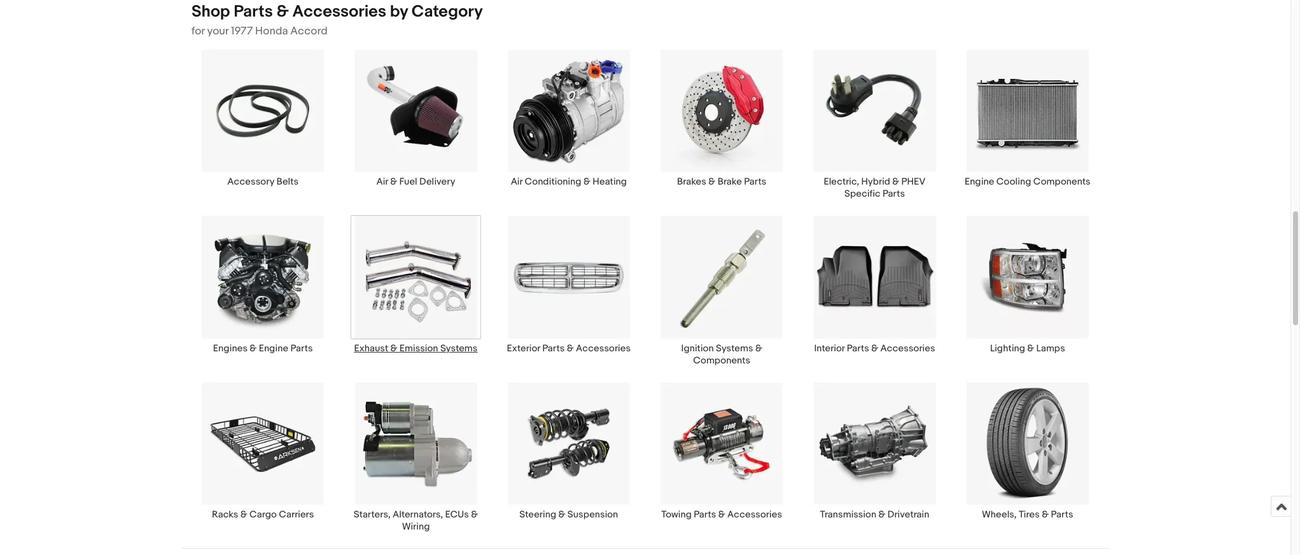 Task type: describe. For each thing, give the bounding box(es) containing it.
exhaust & emission systems
[[354, 342, 478, 354]]

lamps
[[1037, 342, 1066, 354]]

& left lamps
[[1028, 342, 1035, 354]]

for
[[192, 25, 205, 38]]

tires
[[1019, 509, 1040, 521]]

engine inside engines & engine parts link
[[259, 342, 288, 354]]

racks & cargo carriers link
[[187, 382, 340, 521]]

brake
[[718, 176, 742, 188]]

brakes
[[677, 176, 707, 188]]

& inside electric, hybrid & phev specific parts
[[893, 176, 900, 188]]

by
[[390, 2, 408, 22]]

components inside engine cooling components link
[[1034, 176, 1091, 188]]

starters, alternators, ecus & wiring link
[[340, 382, 493, 533]]

interior parts & accessories link
[[799, 215, 952, 354]]

transmission & drivetrain link
[[799, 382, 952, 521]]

electric, hybrid & phev specific parts
[[824, 176, 926, 200]]

steering
[[520, 509, 557, 521]]

exhaust & emission systems link
[[340, 215, 493, 354]]

transmission
[[820, 509, 877, 521]]

& inside 'ignition systems & components'
[[756, 342, 763, 354]]

& inside 'link'
[[559, 509, 566, 521]]

delivery
[[420, 176, 456, 188]]

category
[[412, 2, 483, 22]]

heating
[[593, 176, 627, 188]]

interior
[[815, 342, 845, 354]]

components inside 'ignition systems & components'
[[693, 354, 751, 366]]

& right tires
[[1042, 509, 1049, 521]]

drivetrain
[[888, 509, 930, 521]]

starters, alternators, ecus & wiring
[[354, 509, 478, 533]]

accessories for shop
[[293, 2, 387, 22]]

1 systems from the left
[[441, 342, 478, 354]]

cooling
[[997, 176, 1032, 188]]

honda
[[255, 25, 288, 38]]

parts inside "link"
[[1052, 509, 1074, 521]]

air & fuel delivery link
[[340, 49, 493, 188]]

engines & engine parts link
[[187, 215, 340, 354]]

accessory
[[228, 176, 274, 188]]

wiring
[[402, 521, 430, 533]]

1977
[[231, 25, 253, 38]]

engines
[[213, 342, 248, 354]]

towing parts & accessories link
[[646, 382, 799, 521]]

racks
[[212, 509, 238, 521]]

& inside shop parts & accessories by category for your 1977 honda accord
[[277, 2, 289, 22]]

cargo
[[250, 509, 277, 521]]

& inside starters, alternators, ecus & wiring
[[471, 509, 478, 521]]

accord
[[291, 25, 328, 38]]

phev
[[902, 176, 926, 188]]

wheels, tires & parts link
[[952, 382, 1105, 521]]

air & fuel delivery
[[377, 176, 456, 188]]

electric,
[[824, 176, 860, 188]]

towing
[[662, 509, 692, 521]]



Task type: vqa. For each thing, say whether or not it's contained in the screenshot.
Up to 50% off fitness essentials Kick-start your goals with top brands, plus a warranty.
no



Task type: locate. For each thing, give the bounding box(es) containing it.
lighting & lamps
[[991, 342, 1066, 354]]

ecus
[[445, 509, 469, 521]]

& left brake
[[709, 176, 716, 188]]

alternators,
[[393, 509, 443, 521]]

steering & suspension
[[520, 509, 618, 521]]

& right engines
[[250, 342, 257, 354]]

exterior parts & accessories
[[507, 342, 631, 354]]

& right steering
[[559, 509, 566, 521]]

emission
[[400, 342, 438, 354]]

your
[[207, 25, 229, 38]]

lighting
[[991, 342, 1026, 354]]

& right 'ecus'
[[471, 509, 478, 521]]

accessory belts link
[[187, 49, 340, 188]]

parts inside shop parts & accessories by category for your 1977 honda accord
[[234, 2, 273, 22]]

parts
[[234, 2, 273, 22], [744, 176, 767, 188], [883, 188, 905, 200], [291, 342, 313, 354], [543, 342, 565, 354], [847, 342, 870, 354], [694, 509, 716, 521], [1052, 509, 1074, 521]]

fuel
[[400, 176, 417, 188]]

wheels,
[[982, 509, 1017, 521]]

engine cooling components link
[[952, 49, 1105, 188]]

starters,
[[354, 509, 391, 521]]

air for air conditioning & heating
[[511, 176, 523, 188]]

& right "racks"
[[241, 509, 248, 521]]

engines & engine parts
[[213, 342, 313, 354]]

& right exterior
[[567, 342, 574, 354]]

systems right emission
[[441, 342, 478, 354]]

suspension
[[568, 509, 618, 521]]

accessories inside shop parts & accessories by category for your 1977 honda accord
[[293, 2, 387, 22]]

air
[[377, 176, 388, 188], [511, 176, 523, 188]]

& right "ignition"
[[756, 342, 763, 354]]

0 horizontal spatial engine
[[259, 342, 288, 354]]

exterior parts & accessories link
[[493, 215, 646, 354]]

& left drivetrain
[[879, 509, 886, 521]]

2 air from the left
[[511, 176, 523, 188]]

0 horizontal spatial air
[[377, 176, 388, 188]]

carriers
[[279, 509, 314, 521]]

hybrid
[[862, 176, 891, 188]]

accessories for towing
[[728, 509, 782, 521]]

steering & suspension link
[[493, 382, 646, 521]]

1 horizontal spatial air
[[511, 176, 523, 188]]

& left heating
[[584, 176, 591, 188]]

conditioning
[[525, 176, 582, 188]]

1 horizontal spatial systems
[[716, 342, 754, 354]]

racks & cargo carriers
[[212, 509, 314, 521]]

accessories
[[293, 2, 387, 22], [576, 342, 631, 354], [881, 342, 936, 354], [728, 509, 782, 521]]

1 vertical spatial engine
[[259, 342, 288, 354]]

lighting & lamps link
[[952, 215, 1105, 354]]

& right 'interior'
[[872, 342, 879, 354]]

air conditioning & heating
[[511, 176, 627, 188]]

systems right "ignition"
[[716, 342, 754, 354]]

shop parts & accessories by category for your 1977 honda accord
[[192, 2, 483, 38]]

0 horizontal spatial components
[[693, 354, 751, 366]]

air left 'conditioning'
[[511, 176, 523, 188]]

specific
[[845, 188, 881, 200]]

air for air & fuel delivery
[[377, 176, 388, 188]]

list
[[181, 49, 1110, 548]]

systems
[[441, 342, 478, 354], [716, 342, 754, 354]]

brakes & brake parts
[[677, 176, 767, 188]]

ignition systems & components link
[[646, 215, 799, 366]]

1 vertical spatial components
[[693, 354, 751, 366]]

& left phev
[[893, 176, 900, 188]]

engine inside engine cooling components link
[[965, 176, 995, 188]]

air inside air conditioning & heating "link"
[[511, 176, 523, 188]]

systems inside 'ignition systems & components'
[[716, 342, 754, 354]]

1 air from the left
[[377, 176, 388, 188]]

& right exhaust
[[391, 342, 398, 354]]

& left fuel
[[390, 176, 397, 188]]

shop
[[192, 2, 230, 22]]

air inside air & fuel delivery link
[[377, 176, 388, 188]]

ignition
[[682, 342, 714, 354]]

ignition systems & components
[[682, 342, 763, 366]]

transmission & drivetrain
[[820, 509, 930, 521]]

wheels, tires & parts
[[982, 509, 1074, 521]]

accessories for interior
[[881, 342, 936, 354]]

interior parts & accessories
[[815, 342, 936, 354]]

1 horizontal spatial engine
[[965, 176, 995, 188]]

air conditioning & heating link
[[493, 49, 646, 188]]

& right towing
[[719, 509, 726, 521]]

2 systems from the left
[[716, 342, 754, 354]]

brakes & brake parts link
[[646, 49, 799, 188]]

0 horizontal spatial systems
[[441, 342, 478, 354]]

towing parts & accessories
[[662, 509, 782, 521]]

engine
[[965, 176, 995, 188], [259, 342, 288, 354]]

air left fuel
[[377, 176, 388, 188]]

0 vertical spatial engine
[[965, 176, 995, 188]]

electric, hybrid & phev specific parts link
[[799, 49, 952, 200]]

accessory belts
[[228, 176, 299, 188]]

exterior
[[507, 342, 541, 354]]

parts inside electric, hybrid & phev specific parts
[[883, 188, 905, 200]]

exhaust
[[354, 342, 388, 354]]

0 vertical spatial components
[[1034, 176, 1091, 188]]

engine left cooling
[[965, 176, 995, 188]]

&
[[277, 2, 289, 22], [390, 176, 397, 188], [584, 176, 591, 188], [709, 176, 716, 188], [893, 176, 900, 188], [250, 342, 257, 354], [391, 342, 398, 354], [567, 342, 574, 354], [756, 342, 763, 354], [872, 342, 879, 354], [1028, 342, 1035, 354], [241, 509, 248, 521], [471, 509, 478, 521], [559, 509, 566, 521], [719, 509, 726, 521], [879, 509, 886, 521], [1042, 509, 1049, 521]]

engine cooling components
[[965, 176, 1091, 188]]

belts
[[277, 176, 299, 188]]

1 horizontal spatial components
[[1034, 176, 1091, 188]]

list containing accessory belts
[[181, 49, 1110, 548]]

components
[[1034, 176, 1091, 188], [693, 354, 751, 366]]

accessories for exterior
[[576, 342, 631, 354]]

& up "honda"
[[277, 2, 289, 22]]

engine right engines
[[259, 342, 288, 354]]



